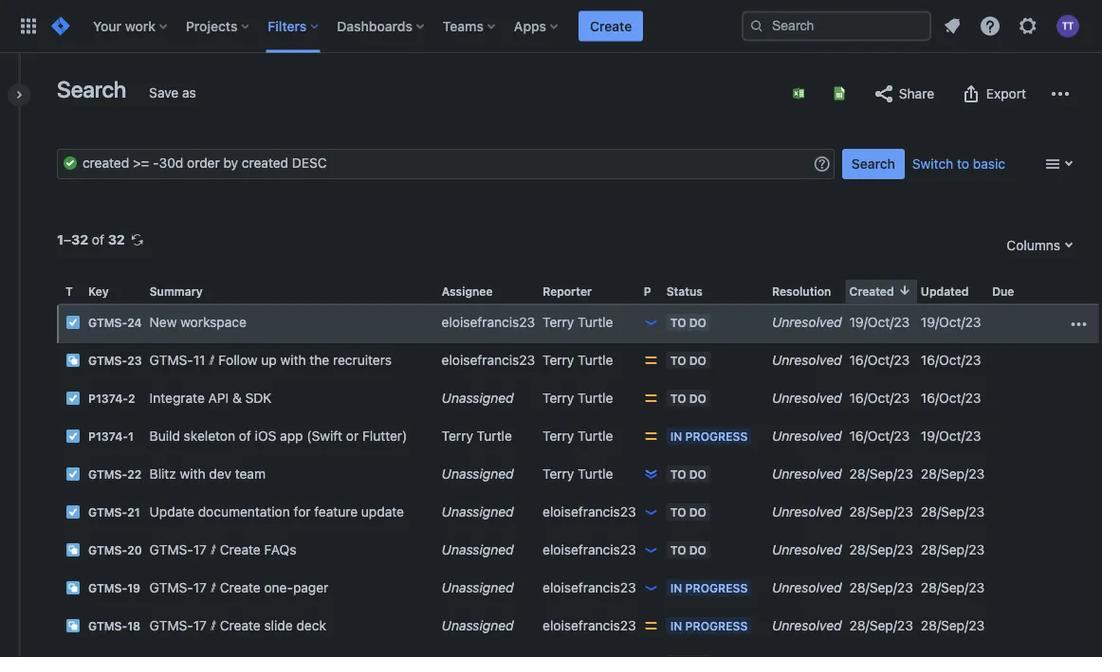 Task type: vqa. For each thing, say whether or not it's contained in the screenshot.
Pages link
no



Task type: describe. For each thing, give the bounding box(es) containing it.
gtms-19 link
[[88, 582, 140, 595]]

new
[[150, 315, 177, 330]]

your
[[93, 18, 121, 34]]

0 horizontal spatial 1
[[57, 232, 64, 248]]

export
[[986, 86, 1026, 101]]

appswitcher icon image
[[17, 15, 40, 37]]

p1374- for integrate api & sdk
[[88, 392, 128, 406]]

unassigned for gtms-21
[[442, 504, 514, 520]]

in for create slide deck
[[670, 620, 682, 633]]

search inside button
[[852, 156, 895, 172]]

gtms-19
[[88, 582, 140, 595]]

gtms- inside 'gtms-24 new workspace'
[[88, 316, 127, 330]]

medium image for p1374-1
[[644, 429, 659, 444]]

22
[[127, 468, 142, 482]]

unresolved 19/oct/23
[[772, 315, 910, 330]]

ios
[[255, 428, 276, 444]]

gtms- for gtms-18 link at the bottom of the page
[[88, 620, 127, 633]]

low image for 19
[[644, 581, 659, 596]]

columns
[[1007, 238, 1060, 253]]

create button
[[579, 11, 643, 41]]

due
[[992, 285, 1014, 298]]

in progress for create one-pager
[[670, 582, 748, 595]]

low image for 21
[[644, 505, 659, 520]]

your work button
[[87, 11, 175, 41]]

2 to from the top
[[670, 354, 686, 367]]

gtms-20 link
[[88, 544, 142, 557]]

–
[[64, 232, 71, 248]]

1 vertical spatial 1
[[128, 430, 134, 444]]

do for new workspace
[[689, 316, 707, 329]]

create slide deck link
[[220, 618, 326, 634]]

your profile and settings image
[[1057, 15, 1079, 37]]

0 vertical spatial with
[[280, 353, 306, 368]]

p1374-1 link
[[88, 430, 134, 444]]

gtms- for gtms-21 link
[[88, 506, 127, 519]]

eloisefrancis23 for gtms-20
[[543, 542, 636, 558]]

gtms-23 link
[[88, 354, 142, 368]]

unassigned for gtms-20
[[442, 542, 514, 558]]

blitz
[[150, 466, 176, 482]]

17 for create one-pager
[[193, 580, 207, 596]]

gtms- for gtms-17 link associated with create one-pager
[[150, 580, 193, 596]]

recruiters
[[333, 353, 392, 368]]

2 do from the top
[[689, 354, 707, 367]]

2 unresolved from the top
[[772, 353, 842, 368]]

apps
[[514, 18, 546, 34]]

gtms- inside gtms-22 blitz with dev team
[[88, 468, 127, 482]]

one-
[[264, 580, 293, 596]]

updated
[[921, 285, 969, 298]]

gtms-21
[[88, 506, 140, 519]]

as
[[182, 85, 196, 101]]

gtms-18 link
[[88, 620, 141, 633]]

unassigned for gtms-19
[[442, 580, 514, 596]]

api
[[208, 390, 229, 406]]

19
[[127, 582, 140, 595]]

create slide deck
[[220, 618, 326, 634]]

status
[[667, 285, 703, 298]]

save
[[149, 85, 179, 101]]

eloisefrancis23 link for gtms-18
[[543, 618, 636, 634]]

gtms-11
[[150, 353, 205, 368]]

11
[[193, 353, 205, 368]]

reporter
[[543, 285, 592, 298]]

create for create one-pager
[[220, 580, 261, 596]]

filters button
[[262, 11, 326, 41]]

do for blitz with dev team
[[689, 468, 707, 481]]

medium image for gtms-23
[[644, 353, 659, 368]]

24
[[127, 316, 142, 330]]

search button
[[842, 149, 905, 179]]

2
[[128, 392, 135, 406]]

follow up with the recruiters
[[218, 353, 392, 368]]

23
[[127, 354, 142, 368]]

terry turtle link for integrate api & sdk
[[543, 390, 613, 406]]

5 unresolved from the top
[[772, 466, 842, 482]]

terry turtle link for blitz with dev team
[[543, 466, 613, 482]]

19/oct/23 for 16/oct/23
[[921, 428, 981, 444]]

update documentation for feature update link
[[150, 504, 404, 520]]

small image
[[897, 283, 912, 298]]

created
[[850, 285, 894, 298]]

terry turtle for blitz with dev team
[[543, 466, 613, 482]]

unresolved 16/oct/23 for 16/oct/23
[[772, 390, 910, 406]]

17 for create slide deck
[[193, 618, 207, 634]]

p1374-2 link
[[88, 392, 135, 406]]

1 in progress from the top
[[670, 430, 748, 443]]

gtms-17 link for create slide deck
[[150, 618, 216, 634]]

unassigned for p1374-2
[[442, 390, 514, 406]]

filters
[[268, 18, 307, 34]]

Search field
[[742, 11, 931, 41]]

follow
[[218, 353, 258, 368]]

search image
[[749, 18, 765, 34]]

to for blitz with dev team
[[670, 468, 686, 481]]

terry turtle link for new workspace
[[543, 315, 613, 330]]

do for integrate api & sdk
[[689, 392, 707, 405]]

6 to do from the top
[[670, 544, 707, 557]]

medium image for p1374-2
[[644, 391, 659, 406]]

switch to basic
[[912, 156, 1005, 172]]

8 unresolved from the top
[[772, 580, 842, 596]]

feature
[[314, 504, 358, 520]]

update documentation for feature update
[[150, 504, 404, 520]]

to do for update documentation for feature update
[[670, 506, 707, 519]]

task image for blitz with dev team
[[65, 467, 81, 482]]

build skeleton of ios app (swift or flutter)
[[150, 428, 407, 444]]

1 horizontal spatial of
[[239, 428, 251, 444]]

new workspace link
[[150, 315, 246, 330]]

gtms-21 link
[[88, 506, 140, 519]]

share
[[899, 86, 934, 101]]

dev
[[209, 466, 231, 482]]

terry turtle link for build skeleton of ios app (swift or flutter)
[[543, 428, 613, 444]]

do for update documentation for feature update
[[689, 506, 707, 519]]

1 32 from the left
[[71, 232, 88, 248]]

9 unresolved from the top
[[772, 618, 842, 634]]

terry turtle for build skeleton of ios app (swift or flutter)
[[543, 428, 613, 444]]

medium image for gtms-18
[[644, 619, 659, 634]]

switch to basic link
[[912, 156, 1005, 172]]

integrate
[[150, 390, 205, 406]]

1 eloisefrancis23 terry turtle from the top
[[442, 315, 613, 330]]

to do for new workspace
[[670, 316, 707, 329]]

or
[[346, 428, 359, 444]]

2 to do from the top
[[670, 354, 707, 367]]

eloisefrancis23 link for gtms-21
[[543, 504, 636, 520]]

gtms-22 link
[[88, 468, 142, 482]]

task image for update documentation for feature update
[[65, 505, 81, 520]]

create for create slide deck
[[220, 618, 261, 634]]

up
[[261, 353, 277, 368]]

settings image
[[1017, 15, 1040, 37]]

gtms-11 link
[[150, 353, 215, 368]]

1 unresolved 28/sep/23 28/sep/23 from the top
[[772, 466, 985, 482]]

create faqs link
[[220, 542, 296, 558]]

open in microsoft excel image
[[791, 86, 806, 101]]

share link
[[863, 79, 944, 109]]

create for create faqs
[[220, 542, 261, 558]]

gtms- for gtms-11 link
[[150, 353, 193, 368]]

(swift
[[307, 428, 343, 444]]

deck
[[296, 618, 326, 634]]

dashboards button
[[331, 11, 431, 41]]



Task type: locate. For each thing, give the bounding box(es) containing it.
2 eloisefrancis23 terry turtle from the top
[[442, 353, 613, 368]]

create down documentation
[[220, 542, 261, 558]]

1 vertical spatial gtms-17
[[150, 580, 207, 596]]

0 horizontal spatial 32
[[71, 232, 88, 248]]

medium image
[[644, 353, 659, 368], [644, 391, 659, 406], [644, 429, 659, 444], [644, 619, 659, 634]]

2 sub task image from the top
[[65, 581, 81, 596]]

dashboards
[[337, 18, 413, 34]]

None text field
[[57, 149, 834, 179]]

teams
[[443, 18, 484, 34]]

21
[[127, 506, 140, 519]]

eloisefrancis23 for gtms-18
[[543, 618, 636, 634]]

1 p1374- from the top
[[88, 392, 128, 406]]

gtms- down p1374-1 link
[[88, 468, 127, 482]]

blitz with dev team link
[[150, 466, 266, 482]]

3 low image from the top
[[644, 543, 659, 558]]

sub task image left gtms-19
[[65, 581, 81, 596]]

sub task image for create faqs
[[65, 543, 81, 558]]

task image for build skeleton of ios app (swift or flutter)
[[65, 429, 81, 444]]

gtms-17 for create slide deck
[[150, 618, 207, 634]]

gtms- up 'gtms-18'
[[88, 582, 127, 595]]

gtms- down key
[[88, 316, 127, 330]]

gtms-20
[[88, 544, 142, 557]]

sub task image
[[65, 353, 81, 368]]

save as button
[[140, 78, 206, 108]]

pager
[[293, 580, 329, 596]]

4 to do from the top
[[670, 468, 707, 481]]

task image left gtms-21
[[65, 505, 81, 520]]

3 unassigned from the top
[[442, 504, 514, 520]]

2 unresolved 28/sep/23 28/sep/23 from the top
[[772, 504, 985, 520]]

2 gtms-17 from the top
[[150, 580, 207, 596]]

create
[[590, 18, 632, 34], [220, 542, 261, 558], [220, 580, 261, 596], [220, 618, 261, 634]]

1 vertical spatial sub task image
[[65, 581, 81, 596]]

sub task image left gtms-20
[[65, 543, 81, 558]]

1 progress from the top
[[685, 430, 748, 443]]

eloisefrancis23 link
[[442, 315, 535, 330], [442, 353, 535, 368], [543, 504, 636, 520], [543, 542, 636, 558], [543, 580, 636, 596], [543, 618, 636, 634]]

3 unresolved 16/oct/23 from the top
[[772, 428, 910, 444]]

1 vertical spatial gtms-17 link
[[150, 580, 216, 596]]

3 gtms-17 from the top
[[150, 618, 207, 634]]

5 unassigned from the top
[[442, 580, 514, 596]]

gtms-
[[88, 316, 127, 330], [150, 353, 193, 368], [88, 354, 127, 368], [88, 468, 127, 482], [88, 506, 127, 519], [150, 542, 193, 558], [88, 544, 127, 557], [150, 580, 193, 596], [88, 582, 127, 595], [150, 618, 193, 634], [88, 620, 127, 633]]

progress for create slide deck
[[685, 620, 748, 633]]

2 vertical spatial progress
[[685, 620, 748, 633]]

task image
[[65, 315, 81, 330], [65, 429, 81, 444], [65, 467, 81, 482], [65, 505, 81, 520]]

32 right –
[[108, 232, 125, 248]]

0 vertical spatial of
[[92, 232, 104, 248]]

notifications image
[[941, 15, 964, 37]]

terry
[[543, 315, 574, 330], [543, 353, 574, 368], [543, 390, 574, 406], [442, 428, 473, 444], [543, 428, 574, 444], [543, 466, 574, 482]]

6 unassigned from the top
[[442, 618, 514, 634]]

4 medium image from the top
[[644, 619, 659, 634]]

skeleton
[[184, 428, 235, 444]]

your work
[[93, 18, 156, 34]]

gtms-17 for create one-pager
[[150, 580, 207, 596]]

slide
[[264, 618, 293, 634]]

5 unresolved 28/sep/23 28/sep/23 from the top
[[772, 618, 985, 634]]

4 unassigned from the top
[[442, 542, 514, 558]]

2 vertical spatial 17
[[193, 618, 207, 634]]

help image
[[979, 15, 1002, 37]]

2 unresolved 16/oct/23 from the top
[[772, 390, 910, 406]]

unresolved 28/sep/23 28/sep/23 for create faqs
[[772, 542, 985, 558]]

1 vertical spatial eloisefrancis23 terry turtle
[[442, 353, 613, 368]]

2 progress from the top
[[685, 582, 748, 595]]

3 to do from the top
[[670, 392, 707, 405]]

0 vertical spatial gtms-17
[[150, 542, 207, 558]]

gtms- down gtms-19 link
[[88, 620, 127, 633]]

3 17 from the top
[[193, 618, 207, 634]]

1 vertical spatial progress
[[685, 582, 748, 595]]

1 vertical spatial search
[[852, 156, 895, 172]]

search
[[57, 76, 126, 102], [852, 156, 895, 172]]

lowest image
[[644, 467, 659, 482]]

1 in from the top
[[670, 430, 682, 443]]

jira software image
[[49, 15, 72, 37], [49, 15, 72, 37]]

task image left gtms-22 link
[[65, 467, 81, 482]]

0 vertical spatial 17
[[193, 542, 207, 558]]

p1374-
[[88, 392, 128, 406], [88, 430, 128, 444]]

follow up with the recruiters link
[[218, 353, 392, 368]]

7 unresolved from the top
[[772, 542, 842, 558]]

1 vertical spatial unresolved 16/oct/23
[[772, 390, 910, 406]]

18
[[127, 620, 141, 633]]

work
[[125, 18, 156, 34]]

2 low image from the top
[[644, 505, 659, 520]]

1 vertical spatial in
[[670, 582, 682, 595]]

1 do from the top
[[689, 316, 707, 329]]

gtms- for gtms-17 link related to create faqs
[[150, 542, 193, 558]]

in for create one-pager
[[670, 582, 682, 595]]

create for create
[[590, 18, 632, 34]]

2 32 from the left
[[108, 232, 125, 248]]

gtms- right 20
[[150, 542, 193, 558]]

3 to from the top
[[670, 392, 686, 405]]

3 progress from the top
[[685, 620, 748, 633]]

0 horizontal spatial search
[[57, 76, 126, 102]]

unassigned for gtms-18
[[442, 618, 514, 634]]

create left the one-
[[220, 580, 261, 596]]

3 in from the top
[[670, 620, 682, 633]]

search left the switch
[[852, 156, 895, 172]]

p1374-1
[[88, 430, 134, 444]]

to for new workspace
[[670, 316, 686, 329]]

0 vertical spatial in progress
[[670, 430, 748, 443]]

3 sub task image from the top
[[65, 619, 81, 634]]

unresolved 16/oct/23 for 19/oct/23
[[772, 428, 910, 444]]

2 unassigned from the top
[[442, 466, 514, 482]]

t
[[65, 285, 73, 298]]

to for integrate api & sdk
[[670, 392, 686, 405]]

in progress
[[670, 430, 748, 443], [670, 582, 748, 595], [670, 620, 748, 633]]

1 – 32 of 32
[[57, 232, 125, 248]]

0 vertical spatial 1
[[57, 232, 64, 248]]

progress
[[685, 430, 748, 443], [685, 582, 748, 595], [685, 620, 748, 633]]

to for update documentation for feature update
[[670, 506, 686, 519]]

2 in progress from the top
[[670, 582, 748, 595]]

1 horizontal spatial 1
[[128, 430, 134, 444]]

the
[[310, 353, 329, 368]]

gtms-17 for create faqs
[[150, 542, 207, 558]]

resolution
[[772, 285, 831, 298]]

28/sep/23
[[850, 466, 913, 482], [921, 466, 985, 482], [850, 504, 913, 520], [921, 504, 985, 520], [850, 542, 913, 558], [921, 542, 985, 558], [850, 580, 913, 596], [921, 580, 985, 596], [850, 618, 913, 634], [921, 618, 985, 634]]

workspace
[[180, 315, 246, 330]]

flutter)
[[362, 428, 407, 444]]

0 horizontal spatial of
[[92, 232, 104, 248]]

banner containing your work
[[0, 0, 1102, 53]]

1 vertical spatial 17
[[193, 580, 207, 596]]

2 task image from the top
[[65, 429, 81, 444]]

p1374-2
[[88, 392, 135, 406]]

build
[[150, 428, 180, 444]]

app
[[280, 428, 303, 444]]

to
[[957, 156, 969, 172]]

0 vertical spatial unresolved 16/oct/23
[[772, 353, 910, 368]]

1 gtms-17 link from the top
[[150, 542, 216, 558]]

gtms-17 link down update on the left of page
[[150, 542, 216, 558]]

2 vertical spatial gtms-17
[[150, 618, 207, 634]]

0 vertical spatial eloisefrancis23 terry turtle
[[442, 315, 613, 330]]

eloisefrancis23 link for gtms-19
[[543, 580, 636, 596]]

1 sub task image from the top
[[65, 543, 81, 558]]

eloisefrancis23 terry turtle
[[442, 315, 613, 330], [442, 353, 613, 368]]

p1374- down p1374-2 link
[[88, 430, 128, 444]]

to
[[670, 316, 686, 329], [670, 354, 686, 367], [670, 392, 686, 405], [670, 468, 686, 481], [670, 506, 686, 519], [670, 544, 686, 557]]

4 low image from the top
[[644, 581, 659, 596]]

0 vertical spatial search
[[57, 76, 126, 102]]

unresolved 28/sep/23 28/sep/23
[[772, 466, 985, 482], [772, 504, 985, 520], [772, 542, 985, 558], [772, 580, 985, 596], [772, 618, 985, 634]]

gtms-22 blitz with dev team
[[88, 466, 266, 482]]

1 vertical spatial p1374-
[[88, 430, 128, 444]]

eloisefrancis23 link for gtms-20
[[543, 542, 636, 558]]

19/oct/23 for 19/oct/23
[[921, 315, 981, 330]]

gtms-23
[[88, 354, 142, 368]]

3 medium image from the top
[[644, 429, 659, 444]]

1 vertical spatial in progress
[[670, 582, 748, 595]]

6 do from the top
[[689, 544, 707, 557]]

gtms- for create slide deck's gtms-17 link
[[150, 618, 193, 634]]

gtms-17 right 18
[[150, 618, 207, 634]]

open in google sheets image
[[832, 86, 847, 101]]

32
[[71, 232, 88, 248], [108, 232, 125, 248]]

&
[[232, 390, 242, 406]]

sub task image
[[65, 543, 81, 558], [65, 581, 81, 596], [65, 619, 81, 634]]

1 vertical spatial with
[[180, 466, 205, 482]]

2 gtms-17 link from the top
[[150, 580, 216, 596]]

key
[[88, 285, 109, 298]]

5 to do from the top
[[670, 506, 707, 519]]

1 unassigned from the top
[[442, 390, 514, 406]]

5 do from the top
[[689, 506, 707, 519]]

2 in from the top
[[670, 582, 682, 595]]

unresolved
[[772, 315, 842, 330], [772, 353, 842, 368], [772, 390, 842, 406], [772, 428, 842, 444], [772, 466, 842, 482], [772, 504, 842, 520], [772, 542, 842, 558], [772, 580, 842, 596], [772, 618, 842, 634]]

6 unresolved from the top
[[772, 504, 842, 520]]

gtms-17 right 19
[[150, 580, 207, 596]]

19/oct/23
[[850, 315, 910, 330], [921, 315, 981, 330], [921, 428, 981, 444]]

6 to from the top
[[670, 544, 686, 557]]

projects
[[186, 18, 238, 34]]

2 p1374- from the top
[[88, 430, 128, 444]]

of
[[92, 232, 104, 248], [239, 428, 251, 444]]

for
[[294, 504, 311, 520]]

gtms- for gtms-23 link
[[88, 354, 127, 368]]

gtms-17 link right 18
[[150, 618, 216, 634]]

32 up t
[[71, 232, 88, 248]]

1 horizontal spatial 32
[[108, 232, 125, 248]]

0 vertical spatial gtms-17 link
[[150, 542, 216, 558]]

progress for create one-pager
[[685, 582, 748, 595]]

gtms-24 new workspace
[[88, 315, 246, 330]]

terry turtle
[[543, 390, 613, 406], [442, 428, 512, 444], [543, 428, 613, 444], [543, 466, 613, 482]]

1 17 from the top
[[193, 542, 207, 558]]

gtms-24 link
[[88, 316, 142, 330]]

1 medium image from the top
[[644, 353, 659, 368]]

sub task image left 'gtms-18'
[[65, 619, 81, 634]]

gtms- right 19
[[150, 580, 193, 596]]

2 vertical spatial in
[[670, 620, 682, 633]]

eloisefrancis23 for gtms-19
[[543, 580, 636, 596]]

sidebar navigation image
[[0, 76, 42, 114]]

unresolved 16/oct/23
[[772, 353, 910, 368], [772, 390, 910, 406], [772, 428, 910, 444]]

with right up
[[280, 353, 306, 368]]

task image
[[65, 391, 81, 406]]

2 vertical spatial sub task image
[[65, 619, 81, 634]]

4 unresolved 28/sep/23 28/sep/23 from the top
[[772, 580, 985, 596]]

task image down t
[[65, 315, 81, 330]]

sub task image for create slide deck
[[65, 619, 81, 634]]

3 unresolved from the top
[[772, 390, 842, 406]]

apps button
[[508, 11, 565, 41]]

0 vertical spatial sub task image
[[65, 543, 81, 558]]

gtms- for gtms-19 link
[[88, 582, 127, 595]]

2 vertical spatial in progress
[[670, 620, 748, 633]]

update
[[150, 504, 194, 520]]

gtms- right sub task icon
[[88, 354, 127, 368]]

p1374- for build skeleton of ios app (swift or flutter)
[[88, 430, 128, 444]]

1 gtms-17 from the top
[[150, 542, 207, 558]]

to do for integrate api & sdk
[[670, 392, 707, 405]]

terry turtle link
[[543, 315, 613, 330], [543, 353, 613, 368], [543, 390, 613, 406], [442, 428, 512, 444], [543, 428, 613, 444], [543, 466, 613, 482]]

p1374- right task icon
[[88, 392, 128, 406]]

1 low image from the top
[[644, 315, 659, 330]]

eloisefrancis23 for gtms-21
[[543, 504, 636, 520]]

0 vertical spatial progress
[[685, 430, 748, 443]]

integrate api & sdk
[[150, 390, 272, 406]]

gtms- right 18
[[150, 618, 193, 634]]

gtms- down gtms-22 link
[[88, 506, 127, 519]]

create left slide at the bottom left of page
[[220, 618, 261, 634]]

team
[[235, 466, 266, 482]]

sub task image for create one-pager
[[65, 581, 81, 596]]

1 vertical spatial of
[[239, 428, 251, 444]]

low image for 20
[[644, 543, 659, 558]]

sdk
[[245, 390, 272, 406]]

4 to from the top
[[670, 468, 686, 481]]

3 in progress from the top
[[670, 620, 748, 633]]

17
[[193, 542, 207, 558], [193, 580, 207, 596], [193, 618, 207, 634]]

1 horizontal spatial with
[[280, 353, 306, 368]]

gtms-17 down update on the left of page
[[150, 542, 207, 558]]

build skeleton of ios app (swift or flutter) link
[[150, 428, 407, 444]]

task image for new workspace
[[65, 315, 81, 330]]

1 to do from the top
[[670, 316, 707, 329]]

faqs
[[264, 542, 296, 558]]

summary
[[150, 285, 203, 298]]

create right apps popup button
[[590, 18, 632, 34]]

2 17 from the top
[[193, 580, 207, 596]]

1 to from the top
[[670, 316, 686, 329]]

17 right 19
[[193, 580, 207, 596]]

documentation
[[198, 504, 290, 520]]

5 to from the top
[[670, 506, 686, 519]]

gtms-17 link for create faqs
[[150, 542, 216, 558]]

3 do from the top
[[689, 392, 707, 405]]

in progress for create slide deck
[[670, 620, 748, 633]]

banner
[[0, 0, 1102, 53]]

1 unresolved from the top
[[772, 315, 842, 330]]

create one-pager
[[220, 580, 329, 596]]

basic
[[973, 156, 1005, 172]]

17 right 18
[[193, 618, 207, 634]]

gtms- right the 23
[[150, 353, 193, 368]]

gtms-17 link right 19
[[150, 580, 216, 596]]

17 down update on the left of page
[[193, 542, 207, 558]]

unresolved 28/sep/23 28/sep/23 for create slide deck
[[772, 618, 985, 634]]

task image left p1374-1
[[65, 429, 81, 444]]

switch
[[912, 156, 954, 172]]

with
[[280, 353, 306, 368], [180, 466, 205, 482]]

17 for create faqs
[[193, 542, 207, 558]]

0 vertical spatial in
[[670, 430, 682, 443]]

terry turtle for integrate api & sdk
[[543, 390, 613, 406]]

search down your
[[57, 76, 126, 102]]

gtms- down gtms-21
[[88, 544, 127, 557]]

with left dev
[[180, 466, 205, 482]]

4 do from the top
[[689, 468, 707, 481]]

20
[[127, 544, 142, 557]]

gtms-17 link for create one-pager
[[150, 580, 216, 596]]

to do
[[670, 316, 707, 329], [670, 354, 707, 367], [670, 392, 707, 405], [670, 468, 707, 481], [670, 506, 707, 519], [670, 544, 707, 557]]

1 task image from the top
[[65, 315, 81, 330]]

2 medium image from the top
[[644, 391, 659, 406]]

p
[[644, 285, 651, 298]]

4 unresolved from the top
[[772, 428, 842, 444]]

16/oct/23
[[850, 353, 910, 368], [921, 353, 981, 368], [850, 390, 910, 406], [921, 390, 981, 406], [850, 428, 910, 444]]

1 unresolved 16/oct/23 from the top
[[772, 353, 910, 368]]

to do for blitz with dev team
[[670, 468, 707, 481]]

low image
[[644, 315, 659, 330], [644, 505, 659, 520], [644, 543, 659, 558], [644, 581, 659, 596]]

of right –
[[92, 232, 104, 248]]

gtms-18
[[88, 620, 141, 633]]

create inside create button
[[590, 18, 632, 34]]

gtms- for gtms-20 link
[[88, 544, 127, 557]]

3 unresolved 28/sep/23 28/sep/23 from the top
[[772, 542, 985, 558]]

0 vertical spatial p1374-
[[88, 392, 128, 406]]

2 vertical spatial unresolved 16/oct/23
[[772, 428, 910, 444]]

teams button
[[437, 11, 503, 41]]

primary element
[[11, 0, 742, 53]]

3 task image from the top
[[65, 467, 81, 482]]

unresolved 28/sep/23 28/sep/23 for create one-pager
[[772, 580, 985, 596]]

0 horizontal spatial with
[[180, 466, 205, 482]]

projects button
[[180, 11, 256, 41]]

1 horizontal spatial search
[[852, 156, 895, 172]]

3 gtms-17 link from the top
[[150, 618, 216, 634]]

4 task image from the top
[[65, 505, 81, 520]]

2 vertical spatial gtms-17 link
[[150, 618, 216, 634]]

in
[[670, 430, 682, 443], [670, 582, 682, 595], [670, 620, 682, 633]]

unassigned
[[442, 390, 514, 406], [442, 466, 514, 482], [442, 504, 514, 520], [442, 542, 514, 558], [442, 580, 514, 596], [442, 618, 514, 634]]

of left ios
[[239, 428, 251, 444]]



